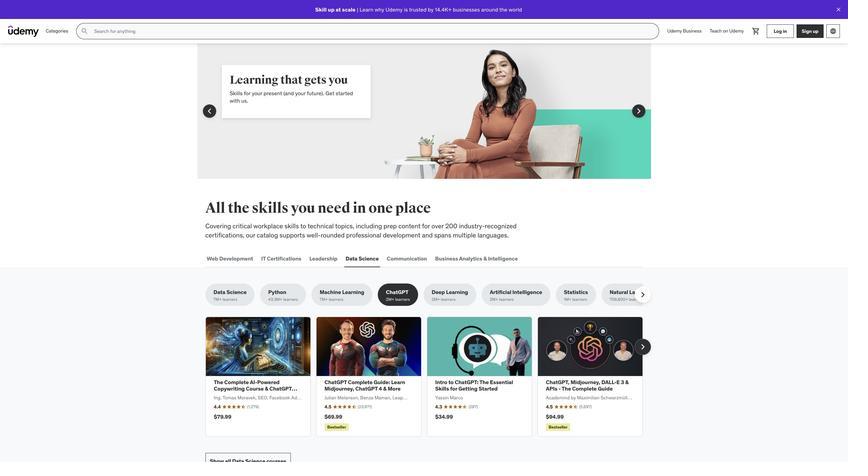 Task type: vqa. For each thing, say whether or not it's contained in the screenshot.


Task type: describe. For each thing, give the bounding box(es) containing it.
that
[[281, 73, 303, 87]]

natural language processing 709,800+ learners
[[610, 289, 684, 302]]

it certifications
[[261, 255, 302, 262]]

well-
[[307, 231, 321, 239]]

rounded
[[321, 231, 345, 239]]

log in link
[[767, 24, 795, 38]]

chatgpt,
[[546, 379, 570, 386]]

teach on udemy
[[710, 28, 744, 34]]

deep
[[432, 289, 445, 296]]

complete for copywriting
[[224, 379, 249, 386]]

learners inside statistics 1m+ learners
[[573, 297, 588, 302]]

the inside the complete ai-powered copywriting course & chatgpt course
[[214, 379, 223, 386]]

0 horizontal spatial the
[[228, 200, 250, 217]]

intro to chatgpt: the essential skills for getting started
[[436, 379, 513, 392]]

chatgpt, midjourney, dall-e 3 & apis - the complete guide
[[546, 379, 629, 392]]

getting
[[459, 385, 478, 392]]

0 horizontal spatial udemy
[[386, 6, 403, 13]]

200
[[446, 222, 458, 230]]

udemy inside udemy business link
[[668, 28, 682, 34]]

complete inside chatgpt, midjourney, dall-e 3 & apis - the complete guide
[[573, 385, 597, 392]]

0 vertical spatial skills
[[252, 200, 289, 217]]

carousel element containing the complete ai-powered copywriting course & chatgpt course
[[205, 317, 651, 437]]

& inside chatgpt complete guide: learn midjourney, chatgpt 4 & more
[[383, 385, 387, 392]]

spans
[[435, 231, 452, 239]]

statistics
[[564, 289, 588, 296]]

on
[[724, 28, 729, 34]]

skill up at scale | learn why udemy is trusted by 14.4k+ businesses around the world
[[315, 6, 522, 13]]

udemy business
[[668, 28, 702, 34]]

dall-
[[602, 379, 617, 386]]

learners inside artificial intelligence 2m+ learners
[[499, 297, 514, 302]]

chatgpt inside chatgpt 2m+ learners
[[386, 289, 409, 296]]

learning that gets you skills for your present (and your future). get started with us.
[[230, 73, 353, 104]]

sign up
[[802, 28, 819, 34]]

apis
[[546, 385, 558, 392]]

1 horizontal spatial course
[[246, 385, 264, 392]]

learners inside deep learning 2m+ learners
[[441, 297, 456, 302]]

critical
[[233, 222, 252, 230]]

essential
[[490, 379, 513, 386]]

business analytics & intelligence button
[[434, 250, 520, 267]]

get
[[326, 90, 335, 97]]

web development
[[207, 255, 253, 262]]

with
[[230, 97, 240, 104]]

close image
[[836, 6, 843, 13]]

learning for deep
[[446, 289, 468, 296]]

midjourney, inside chatgpt complete guide: learn midjourney, chatgpt 4 & more
[[325, 385, 354, 392]]

3
[[621, 379, 625, 386]]

it
[[261, 255, 266, 262]]

learners inside the machine learning 7m+ learners
[[329, 297, 344, 302]]

machine
[[320, 289, 341, 296]]

0 vertical spatial next image
[[634, 106, 645, 117]]

why
[[375, 6, 385, 13]]

14.4k+
[[435, 6, 452, 13]]

for inside learning that gets you skills for your present (and your future). get started with us.
[[244, 90, 251, 97]]

development
[[219, 255, 253, 262]]

our
[[246, 231, 255, 239]]

web
[[207, 255, 218, 262]]

powered
[[257, 379, 280, 386]]

ai-
[[250, 379, 257, 386]]

multiple
[[453, 231, 476, 239]]

up for sign
[[813, 28, 819, 34]]

sign up link
[[797, 24, 824, 38]]

by
[[428, 6, 434, 13]]

carousel element containing learning that gets you
[[197, 43, 651, 179]]

& inside the complete ai-powered copywriting course & chatgpt course
[[265, 385, 268, 392]]

it certifications button
[[260, 250, 303, 267]]

7m+ for data science
[[214, 297, 222, 302]]

industry-
[[459, 222, 485, 230]]

teach
[[710, 28, 722, 34]]

business inside udemy business link
[[684, 28, 702, 34]]

teach on udemy link
[[706, 23, 748, 39]]

shopping cart with 0 items image
[[753, 27, 761, 35]]

topics,
[[335, 222, 355, 230]]

categories
[[46, 28, 68, 34]]

2 your from the left
[[295, 90, 306, 97]]

communication
[[387, 255, 427, 262]]

0 horizontal spatial in
[[353, 200, 366, 217]]

languages.
[[478, 231, 509, 239]]

previous image
[[204, 106, 215, 117]]

processing
[[656, 289, 684, 296]]

world
[[509, 6, 522, 13]]

skill
[[315, 6, 327, 13]]

artificial intelligence 2m+ learners
[[490, 289, 543, 302]]

guide:
[[374, 379, 390, 386]]

Search for anything text field
[[93, 25, 651, 37]]

science for data science
[[359, 255, 379, 262]]

4
[[379, 385, 382, 392]]

chatgpt complete guide: learn midjourney, chatgpt 4 & more
[[325, 379, 406, 392]]

web development button
[[205, 250, 255, 267]]

1m+
[[564, 297, 572, 302]]

next image inside "topic filters" element
[[638, 289, 649, 300]]

(and
[[284, 90, 294, 97]]

for inside "intro to chatgpt: the essential skills for getting started"
[[451, 385, 458, 392]]

data science 7m+ learners
[[214, 289, 247, 302]]

is
[[404, 6, 408, 13]]

learning for machine
[[342, 289, 365, 296]]

learners inside "data science 7m+ learners"
[[223, 297, 238, 302]]

chatgpt:
[[455, 379, 479, 386]]

2m+ for artificial intelligence
[[490, 297, 498, 302]]

prep
[[384, 222, 397, 230]]

intro
[[436, 379, 448, 386]]

you for gets
[[329, 73, 348, 87]]

technical
[[308, 222, 334, 230]]

0 vertical spatial learn
[[360, 6, 374, 13]]

over
[[432, 222, 444, 230]]

categories button
[[42, 23, 72, 39]]

including
[[356, 222, 382, 230]]

learning inside learning that gets you skills for your present (and your future). get started with us.
[[230, 73, 279, 87]]

learners inside 'natural language processing 709,800+ learners'
[[629, 297, 644, 302]]



Task type: locate. For each thing, give the bounding box(es) containing it.
you
[[329, 73, 348, 87], [291, 200, 315, 217]]

supports
[[280, 231, 305, 239]]

all
[[205, 200, 225, 217]]

complete left ai-
[[224, 379, 249, 386]]

0 horizontal spatial data
[[214, 289, 226, 296]]

learning right machine
[[342, 289, 365, 296]]

to
[[301, 222, 306, 230], [449, 379, 454, 386]]

skills
[[230, 90, 243, 97], [436, 385, 449, 392]]

|
[[357, 6, 359, 13]]

python 43.3m+ learners
[[268, 289, 298, 302]]

business down spans
[[435, 255, 458, 262]]

2 horizontal spatial 2m+
[[490, 297, 498, 302]]

1 horizontal spatial udemy
[[668, 28, 682, 34]]

your left present
[[252, 90, 262, 97]]

0 vertical spatial data
[[346, 255, 358, 262]]

2 7m+ from the left
[[320, 297, 328, 302]]

started
[[479, 385, 498, 392]]

to inside covering critical workplace skills to technical topics, including prep content for over 200 industry-recognized certifications, our catalog supports well-rounded professional development and spans multiple languages.
[[301, 222, 306, 230]]

1 horizontal spatial midjourney,
[[571, 379, 601, 386]]

certifications,
[[205, 231, 245, 239]]

0 vertical spatial the
[[500, 6, 508, 13]]

for up and
[[422, 222, 430, 230]]

learn
[[360, 6, 374, 13], [391, 379, 406, 386]]

the up critical
[[228, 200, 250, 217]]

2m+ inside artificial intelligence 2m+ learners
[[490, 297, 498, 302]]

business left the teach on the top right of the page
[[684, 28, 702, 34]]

around
[[482, 6, 499, 13]]

chatgpt, midjourney, dall-e 3 & apis - the complete guide link
[[546, 379, 629, 392]]

1 horizontal spatial the
[[500, 6, 508, 13]]

0 horizontal spatial complete
[[224, 379, 249, 386]]

all the skills you need in one place
[[205, 200, 431, 217]]

midjourney, inside chatgpt, midjourney, dall-e 3 & apis - the complete guide
[[571, 379, 601, 386]]

machine learning 7m+ learners
[[320, 289, 365, 302]]

the complete ai-powered copywriting course & chatgpt course
[[214, 379, 292, 399]]

you inside learning that gets you skills for your present (and your future). get started with us.
[[329, 73, 348, 87]]

0 horizontal spatial learning
[[230, 73, 279, 87]]

skills up with
[[230, 90, 243, 97]]

language
[[630, 289, 655, 296]]

learning inside the machine learning 7m+ learners
[[342, 289, 365, 296]]

for up the us.
[[244, 90, 251, 97]]

businesses
[[453, 6, 480, 13]]

0 vertical spatial skills
[[230, 90, 243, 97]]

future).
[[307, 90, 324, 97]]

1 vertical spatial skills
[[436, 385, 449, 392]]

0 vertical spatial for
[[244, 90, 251, 97]]

skills inside "intro to chatgpt: the essential skills for getting started"
[[436, 385, 449, 392]]

the
[[500, 6, 508, 13], [228, 200, 250, 217]]

0 horizontal spatial 7m+
[[214, 297, 222, 302]]

1 vertical spatial up
[[813, 28, 819, 34]]

& right analytics
[[484, 255, 487, 262]]

leadership button
[[308, 250, 339, 267]]

0 vertical spatial to
[[301, 222, 306, 230]]

709,800+
[[610, 297, 628, 302]]

0 horizontal spatial up
[[328, 6, 335, 13]]

up inside the sign up link
[[813, 28, 819, 34]]

0 horizontal spatial 2m+
[[386, 297, 395, 302]]

1 horizontal spatial science
[[359, 255, 379, 262]]

1 vertical spatial intelligence
[[513, 289, 543, 296]]

data science button
[[344, 250, 380, 267]]

professional
[[346, 231, 382, 239]]

learning up the us.
[[230, 73, 279, 87]]

2 learners from the left
[[283, 297, 298, 302]]

covering
[[205, 222, 231, 230]]

0 vertical spatial up
[[328, 6, 335, 13]]

5 learners from the left
[[441, 297, 456, 302]]

intelligence right artificial
[[513, 289, 543, 296]]

you for skills
[[291, 200, 315, 217]]

2 horizontal spatial udemy
[[730, 28, 744, 34]]

complete
[[224, 379, 249, 386], [348, 379, 373, 386], [573, 385, 597, 392]]

1 vertical spatial skills
[[285, 222, 299, 230]]

data inside "data science 7m+ learners"
[[214, 289, 226, 296]]

copywriting
[[214, 385, 245, 392]]

for right intro
[[451, 385, 458, 392]]

2 vertical spatial for
[[451, 385, 458, 392]]

0 vertical spatial in
[[784, 28, 788, 34]]

up
[[328, 6, 335, 13], [813, 28, 819, 34]]

us.
[[241, 97, 248, 104]]

certifications
[[267, 255, 302, 262]]

skills inside learning that gets you skills for your present (and your future). get started with us.
[[230, 90, 243, 97]]

1 vertical spatial in
[[353, 200, 366, 217]]

guide
[[598, 385, 613, 392]]

choose a language image
[[830, 28, 837, 35]]

udemy
[[386, 6, 403, 13], [668, 28, 682, 34], [730, 28, 744, 34]]

up for skill
[[328, 6, 335, 13]]

complete left 4
[[348, 379, 373, 386]]

0 horizontal spatial midjourney,
[[325, 385, 354, 392]]

2 horizontal spatial the
[[562, 385, 571, 392]]

complete inside chatgpt complete guide: learn midjourney, chatgpt 4 & more
[[348, 379, 373, 386]]

1 horizontal spatial learning
[[342, 289, 365, 296]]

0 vertical spatial science
[[359, 255, 379, 262]]

topic filters element
[[205, 284, 692, 306]]

1 vertical spatial business
[[435, 255, 458, 262]]

log
[[774, 28, 783, 34]]

analytics
[[459, 255, 483, 262]]

2m+ for deep learning
[[432, 297, 440, 302]]

next image
[[638, 341, 649, 352]]

trusted
[[409, 6, 427, 13]]

next image
[[634, 106, 645, 117], [638, 289, 649, 300]]

0 horizontal spatial science
[[227, 289, 247, 296]]

recognized
[[485, 222, 517, 230]]

up right "sign"
[[813, 28, 819, 34]]

0 vertical spatial carousel element
[[197, 43, 651, 179]]

complete inside the complete ai-powered copywriting course & chatgpt course
[[224, 379, 249, 386]]

present
[[264, 90, 282, 97]]

at
[[336, 6, 341, 13]]

learning right deep
[[446, 289, 468, 296]]

1 horizontal spatial complete
[[348, 379, 373, 386]]

1 your from the left
[[252, 90, 262, 97]]

&
[[484, 255, 487, 262], [626, 379, 629, 386], [265, 385, 268, 392], [383, 385, 387, 392]]

6 learners from the left
[[499, 297, 514, 302]]

workplace
[[254, 222, 283, 230]]

python
[[268, 289, 287, 296]]

covering critical workplace skills to technical topics, including prep content for over 200 industry-recognized certifications, our catalog supports well-rounded professional development and spans multiple languages.
[[205, 222, 517, 239]]

your right (and
[[295, 90, 306, 97]]

1 vertical spatial data
[[214, 289, 226, 296]]

the complete ai-powered copywriting course & chatgpt course link
[[214, 379, 297, 399]]

intelligence down languages.
[[488, 255, 518, 262]]

0 horizontal spatial your
[[252, 90, 262, 97]]

1 horizontal spatial up
[[813, 28, 819, 34]]

1 7m+ from the left
[[214, 297, 222, 302]]

skills left "chatgpt:"
[[436, 385, 449, 392]]

1 horizontal spatial to
[[449, 379, 454, 386]]

& right 3 at the bottom right of the page
[[626, 379, 629, 386]]

data inside button
[[346, 255, 358, 262]]

7m+ for machine learning
[[320, 297, 328, 302]]

science for data science 7m+ learners
[[227, 289, 247, 296]]

learners inside python 43.3m+ learners
[[283, 297, 298, 302]]

1 horizontal spatial business
[[684, 28, 702, 34]]

0 vertical spatial you
[[329, 73, 348, 87]]

in up including
[[353, 200, 366, 217]]

your
[[252, 90, 262, 97], [295, 90, 306, 97]]

1 vertical spatial to
[[449, 379, 454, 386]]

learn right | on the top left of page
[[360, 6, 374, 13]]

0 horizontal spatial course
[[214, 392, 232, 399]]

1 horizontal spatial 2m+
[[432, 297, 440, 302]]

& right ai-
[[265, 385, 268, 392]]

0 horizontal spatial learn
[[360, 6, 374, 13]]

0 horizontal spatial business
[[435, 255, 458, 262]]

science inside button
[[359, 255, 379, 262]]

skills up workplace
[[252, 200, 289, 217]]

need
[[318, 200, 351, 217]]

one
[[369, 200, 393, 217]]

data for data science 7m+ learners
[[214, 289, 226, 296]]

2 horizontal spatial complete
[[573, 385, 597, 392]]

complete for midjourney,
[[348, 379, 373, 386]]

science down professional
[[359, 255, 379, 262]]

place
[[396, 200, 431, 217]]

leadership
[[310, 255, 338, 262]]

2 2m+ from the left
[[432, 297, 440, 302]]

science inside "data science 7m+ learners"
[[227, 289, 247, 296]]

-
[[559, 385, 561, 392]]

7m+ inside "data science 7m+ learners"
[[214, 297, 222, 302]]

1 vertical spatial for
[[422, 222, 430, 230]]

learning inside deep learning 2m+ learners
[[446, 289, 468, 296]]

complete left guide
[[573, 385, 597, 392]]

1 horizontal spatial learn
[[391, 379, 406, 386]]

1 vertical spatial next image
[[638, 289, 649, 300]]

the inside "intro to chatgpt: the essential skills for getting started"
[[480, 379, 489, 386]]

learners inside chatgpt 2m+ learners
[[396, 297, 410, 302]]

the left the world
[[500, 6, 508, 13]]

& inside button
[[484, 255, 487, 262]]

deep learning 2m+ learners
[[432, 289, 468, 302]]

1 horizontal spatial the
[[480, 379, 489, 386]]

1 horizontal spatial for
[[422, 222, 430, 230]]

intro to chatgpt: the essential skills for getting started link
[[436, 379, 513, 392]]

science
[[359, 255, 379, 262], [227, 289, 247, 296]]

e
[[617, 379, 620, 386]]

0 horizontal spatial to
[[301, 222, 306, 230]]

carousel element
[[197, 43, 651, 179], [205, 317, 651, 437]]

intelligence inside artificial intelligence 2m+ learners
[[513, 289, 543, 296]]

2m+ inside deep learning 2m+ learners
[[432, 297, 440, 302]]

learn right guide:
[[391, 379, 406, 386]]

1 vertical spatial science
[[227, 289, 247, 296]]

artificial
[[490, 289, 512, 296]]

0 vertical spatial business
[[684, 28, 702, 34]]

3 2m+ from the left
[[490, 297, 498, 302]]

the inside chatgpt, midjourney, dall-e 3 & apis - the complete guide
[[562, 385, 571, 392]]

data science
[[346, 255, 379, 262]]

up left at
[[328, 6, 335, 13]]

1 learners from the left
[[223, 297, 238, 302]]

2m+ inside chatgpt 2m+ learners
[[386, 297, 395, 302]]

catalog
[[257, 231, 278, 239]]

more
[[388, 385, 401, 392]]

skills up supports
[[285, 222, 299, 230]]

3 learners from the left
[[329, 297, 344, 302]]

scale
[[342, 6, 356, 13]]

learn inside chatgpt complete guide: learn midjourney, chatgpt 4 & more
[[391, 379, 406, 386]]

chatgpt inside the complete ai-powered copywriting course & chatgpt course
[[270, 385, 292, 392]]

udemy image
[[8, 25, 39, 37]]

in right log
[[784, 28, 788, 34]]

to up supports
[[301, 222, 306, 230]]

and
[[422, 231, 433, 239]]

1 vertical spatial you
[[291, 200, 315, 217]]

0 horizontal spatial you
[[291, 200, 315, 217]]

gets
[[305, 73, 327, 87]]

0 vertical spatial intelligence
[[488, 255, 518, 262]]

submit search image
[[81, 27, 89, 35]]

& right 4
[[383, 385, 387, 392]]

1 vertical spatial carousel element
[[205, 317, 651, 437]]

1 vertical spatial the
[[228, 200, 250, 217]]

you up started
[[329, 73, 348, 87]]

udemy inside teach on udemy link
[[730, 28, 744, 34]]

0 horizontal spatial skills
[[230, 90, 243, 97]]

7m+ inside the machine learning 7m+ learners
[[320, 297, 328, 302]]

1 horizontal spatial your
[[295, 90, 306, 97]]

1 2m+ from the left
[[386, 297, 395, 302]]

for inside covering critical workplace skills to technical topics, including prep content for over 200 industry-recognized certifications, our catalog supports well-rounded professional development and spans multiple languages.
[[422, 222, 430, 230]]

business inside business analytics & intelligence button
[[435, 255, 458, 262]]

content
[[399, 222, 421, 230]]

data for data science
[[346, 255, 358, 262]]

intelligence inside button
[[488, 255, 518, 262]]

0 horizontal spatial the
[[214, 379, 223, 386]]

7 learners from the left
[[573, 297, 588, 302]]

4 learners from the left
[[396, 297, 410, 302]]

intelligence
[[488, 255, 518, 262], [513, 289, 543, 296]]

8 learners from the left
[[629, 297, 644, 302]]

1 horizontal spatial skills
[[436, 385, 449, 392]]

development
[[383, 231, 421, 239]]

2 horizontal spatial learning
[[446, 289, 468, 296]]

1 horizontal spatial in
[[784, 28, 788, 34]]

2 horizontal spatial for
[[451, 385, 458, 392]]

to right intro
[[449, 379, 454, 386]]

you up technical
[[291, 200, 315, 217]]

0 horizontal spatial for
[[244, 90, 251, 97]]

43.3m+
[[268, 297, 282, 302]]

& inside chatgpt, midjourney, dall-e 3 & apis - the complete guide
[[626, 379, 629, 386]]

1 horizontal spatial 7m+
[[320, 297, 328, 302]]

to inside "intro to chatgpt: the essential skills for getting started"
[[449, 379, 454, 386]]

sign
[[802, 28, 812, 34]]

1 vertical spatial learn
[[391, 379, 406, 386]]

1 horizontal spatial data
[[346, 255, 358, 262]]

midjourney,
[[571, 379, 601, 386], [325, 385, 354, 392]]

1 horizontal spatial you
[[329, 73, 348, 87]]

skills inside covering critical workplace skills to technical topics, including prep content for over 200 industry-recognized certifications, our catalog supports well-rounded professional development and spans multiple languages.
[[285, 222, 299, 230]]

science down development
[[227, 289, 247, 296]]



